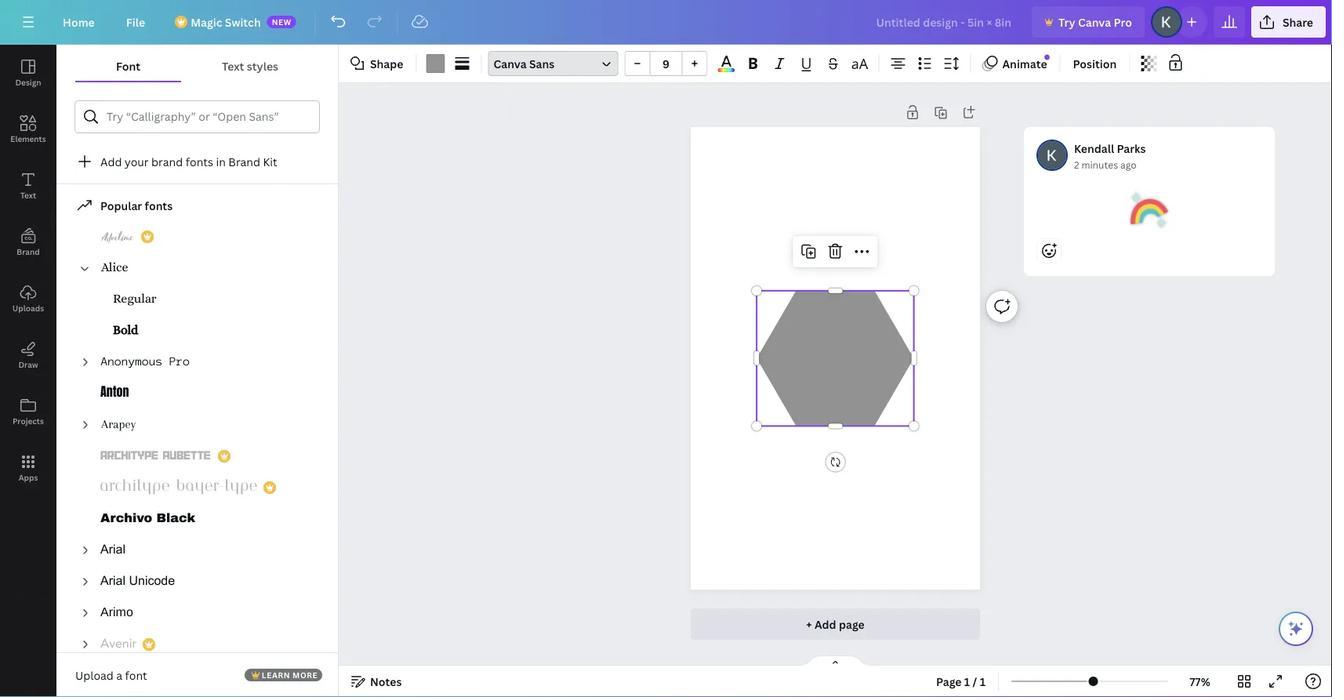 Task type: vqa. For each thing, say whether or not it's contained in the screenshot.
Back to Home at the left top
no



Task type: describe. For each thing, give the bounding box(es) containing it.
animate
[[1002, 56, 1047, 71]]

share
[[1283, 15, 1313, 29]]

position
[[1073, 56, 1117, 71]]

add inside button
[[815, 617, 836, 632]]

minutes
[[1082, 158, 1118, 171]]

77% button
[[1175, 669, 1226, 694]]

77%
[[1190, 674, 1211, 689]]

a
[[116, 668, 122, 682]]

upload
[[75, 668, 114, 682]]

shape
[[370, 56, 403, 71]]

1 horizontal spatial brand
[[228, 154, 260, 169]]

bold image
[[113, 321, 140, 340]]

sans
[[529, 56, 555, 71]]

more
[[293, 670, 318, 680]]

color range image
[[718, 68, 735, 72]]

kendall parks 2 minutes ago
[[1074, 141, 1146, 171]]

advetime image
[[100, 227, 135, 246]]

kit
[[263, 154, 277, 169]]

1 vertical spatial fonts
[[145, 198, 173, 213]]

0 vertical spatial add
[[100, 154, 122, 169]]

text for text styles
[[222, 58, 244, 73]]

uploads
[[12, 303, 44, 313]]

file button
[[114, 6, 158, 38]]

position button
[[1067, 51, 1123, 76]]

kendall
[[1074, 141, 1114, 156]]

arial unicode image
[[100, 572, 176, 591]]

canva inside button
[[1078, 15, 1111, 29]]

2 1 from the left
[[980, 674, 986, 689]]

Try "Calligraphy" or "Open Sans" search field
[[107, 102, 309, 132]]

archivo black image
[[100, 510, 196, 529]]

try canva pro button
[[1032, 6, 1145, 38]]

parks
[[1117, 141, 1146, 156]]

popular fonts
[[100, 198, 173, 213]]

in
[[216, 154, 226, 169]]

kendall parks list
[[1024, 127, 1281, 326]]

new
[[272, 16, 292, 27]]

show pages image
[[798, 655, 873, 667]]

2
[[1074, 158, 1079, 171]]

– – number field
[[655, 56, 677, 71]]

projects
[[13, 416, 44, 426]]

regular image
[[113, 290, 157, 309]]

styles
[[247, 58, 278, 73]]

anton image
[[100, 384, 129, 403]]

draw button
[[0, 327, 56, 383]]

text for text
[[20, 190, 36, 200]]

0 vertical spatial fonts
[[186, 154, 213, 169]]

switch
[[225, 15, 261, 29]]

pro
[[1114, 15, 1132, 29]]

arial image
[[100, 541, 125, 560]]

side panel tab list
[[0, 45, 56, 496]]

canva inside popup button
[[494, 56, 527, 71]]

#919191 image
[[426, 54, 445, 73]]

home link
[[50, 6, 107, 38]]

canva assistant image
[[1287, 619, 1306, 638]]

brand button
[[0, 214, 56, 271]]

magic switch
[[191, 15, 261, 29]]

new image
[[1045, 55, 1050, 60]]

expressing gratitude image
[[1131, 191, 1168, 229]]

/
[[973, 674, 977, 689]]

upload a font
[[75, 668, 147, 682]]

your
[[125, 154, 149, 169]]

anonymous pro image
[[100, 353, 190, 372]]

magic
[[191, 15, 222, 29]]

shape button
[[345, 51, 410, 76]]

notes button
[[345, 669, 408, 694]]

apps
[[19, 472, 38, 483]]

text styles
[[222, 58, 278, 73]]

canva sans button
[[488, 51, 618, 76]]

add your brand fonts in brand kit
[[100, 154, 277, 169]]

main menu bar
[[0, 0, 1332, 45]]



Task type: locate. For each thing, give the bounding box(es) containing it.
fonts right popular
[[145, 198, 173, 213]]

0 horizontal spatial 1
[[964, 674, 970, 689]]

1 1 from the left
[[964, 674, 970, 689]]

uploads button
[[0, 271, 56, 327]]

arimo image
[[100, 604, 133, 623]]

1 horizontal spatial add
[[815, 617, 836, 632]]

font
[[125, 668, 147, 682]]

0 horizontal spatial canva
[[494, 56, 527, 71]]

fonts
[[186, 154, 213, 169], [145, 198, 173, 213]]

learn more
[[262, 670, 318, 680]]

page
[[936, 674, 962, 689]]

elements button
[[0, 101, 56, 158]]

notes
[[370, 674, 402, 689]]

Design title text field
[[864, 6, 1026, 38]]

1 horizontal spatial 1
[[980, 674, 986, 689]]

+
[[806, 617, 812, 632]]

alice image
[[100, 259, 129, 278]]

1
[[964, 674, 970, 689], [980, 674, 986, 689]]

brand right in
[[228, 154, 260, 169]]

fonts left in
[[186, 154, 213, 169]]

+ add page button
[[691, 608, 980, 640]]

group
[[625, 51, 708, 76]]

font button
[[75, 51, 181, 81]]

1 horizontal spatial fonts
[[186, 154, 213, 169]]

add
[[100, 154, 122, 169], [815, 617, 836, 632]]

canva left sans
[[494, 56, 527, 71]]

0 horizontal spatial fonts
[[145, 198, 173, 213]]

1 vertical spatial add
[[815, 617, 836, 632]]

apps button
[[0, 440, 56, 496]]

arapey image
[[100, 416, 136, 434]]

#919191 image
[[426, 54, 445, 73]]

canva sans
[[494, 56, 555, 71]]

0 vertical spatial text
[[222, 58, 244, 73]]

canva right the try
[[1078, 15, 1111, 29]]

0 vertical spatial brand
[[228, 154, 260, 169]]

file
[[126, 15, 145, 29]]

try canva pro
[[1059, 15, 1132, 29]]

brand
[[228, 154, 260, 169], [17, 246, 40, 257]]

home
[[63, 15, 95, 29]]

1 horizontal spatial canva
[[1078, 15, 1111, 29]]

text
[[222, 58, 244, 73], [20, 190, 36, 200]]

ago
[[1121, 158, 1137, 171]]

1 vertical spatial brand
[[17, 246, 40, 257]]

projects button
[[0, 383, 56, 440]]

brand up 'uploads' button
[[17, 246, 40, 257]]

1 vertical spatial text
[[20, 190, 36, 200]]

architype bayer-type image
[[100, 478, 257, 497]]

font
[[116, 58, 140, 73]]

add left "your" on the left top
[[100, 154, 122, 169]]

canva
[[1078, 15, 1111, 29], [494, 56, 527, 71]]

architype aubette image
[[100, 447, 212, 466]]

add right '+'
[[815, 617, 836, 632]]

+ add page
[[806, 617, 865, 632]]

0 horizontal spatial brand
[[17, 246, 40, 257]]

popular
[[100, 198, 142, 213]]

learn
[[262, 670, 290, 680]]

design button
[[0, 45, 56, 101]]

text left styles
[[222, 58, 244, 73]]

text up brand button
[[20, 190, 36, 200]]

0 horizontal spatial add
[[100, 154, 122, 169]]

avenir image
[[100, 635, 136, 654]]

0 vertical spatial canva
[[1078, 15, 1111, 29]]

text styles button
[[181, 51, 319, 81]]

try
[[1059, 15, 1076, 29]]

text inside 'side panel' tab list
[[20, 190, 36, 200]]

text button
[[0, 158, 56, 214]]

page
[[839, 617, 865, 632]]

brand
[[151, 154, 183, 169]]

page 1 / 1
[[936, 674, 986, 689]]

design
[[15, 77, 41, 87]]

1 left /
[[964, 674, 970, 689]]

0 horizontal spatial text
[[20, 190, 36, 200]]

learn more button
[[244, 669, 322, 681]]

elements
[[10, 133, 46, 144]]

animate button
[[977, 51, 1054, 76]]

draw
[[18, 359, 38, 370]]

1 vertical spatial canva
[[494, 56, 527, 71]]

1 horizontal spatial text
[[222, 58, 244, 73]]

1 right /
[[980, 674, 986, 689]]

brand inside button
[[17, 246, 40, 257]]

share button
[[1251, 6, 1326, 38]]



